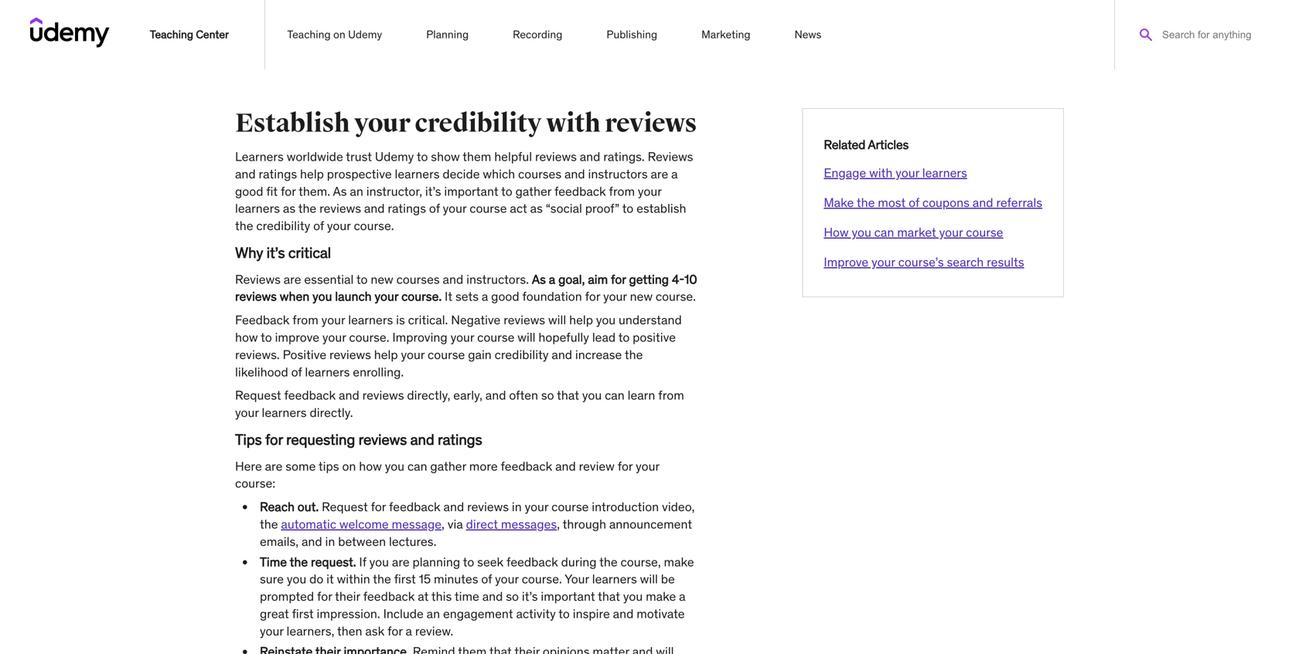 Task type: describe. For each thing, give the bounding box(es) containing it.
0 vertical spatial can
[[874, 225, 894, 240]]

the right within
[[373, 572, 391, 588]]

tips for requesting reviews and ratings
[[235, 431, 482, 449]]

instructor,
[[366, 183, 422, 199]]

10
[[684, 272, 697, 287]]

your down seek on the bottom left of page
[[495, 572, 519, 588]]

Search for anything text field
[[1146, 26, 1273, 44]]

0 vertical spatial make
[[664, 555, 694, 570]]

marketing
[[701, 28, 750, 42]]

feedback from your learners is critical. negative reviews will help you understand how to improve your course. improving your course will hopefully lead to positive reviews. positive reviews help your course gain credibility and increase the likelihood of learners enrolling. request feedback and reviews directly, early, and often so that you can learn from your learners directly.
[[235, 312, 684, 421]]

review
[[579, 459, 615, 475]]

feedback up "include"
[[363, 589, 415, 605]]

course. inside learners worldwide trust udemy to show them helpful reviews and ratings. reviews and ratings help prospective learners decide which courses and instructors are a good fit for them. as an instructor, it's important to gather feedback from your learners as the reviews and ratings of your course act as "social proof" to establish the credibility of your course.
[[354, 218, 394, 234]]

and up instructors
[[580, 149, 600, 165]]

and down hopefully
[[552, 347, 572, 363]]

your inside request for feedback and reviews in your course introduction video, the
[[525, 500, 548, 515]]

them
[[463, 149, 491, 165]]

coupons
[[922, 195, 970, 211]]

why
[[235, 244, 263, 262]]

to down feedback
[[261, 330, 272, 346]]

of inside feedback from your learners is critical. negative reviews will help you understand how to improve your course. improving your course will hopefully lead to positive reviews. positive reviews help your course gain credibility and increase the likelihood of learners enrolling. request feedback and reviews directly, early, and often so that you can learn from your learners directly.
[[291, 364, 302, 380]]

your down launch
[[321, 312, 345, 328]]

planning
[[413, 555, 460, 570]]

motivate
[[637, 607, 685, 622]]

time the request.
[[260, 555, 356, 570]]

the up why
[[235, 218, 253, 234]]

2 horizontal spatial from
[[658, 388, 684, 404]]

your down negative
[[450, 330, 474, 346]]

you up lead
[[596, 312, 616, 328]]

the right time
[[290, 555, 308, 570]]

2 vertical spatial ratings
[[438, 431, 482, 449]]

reviews right requesting
[[358, 431, 407, 449]]

getting
[[629, 272, 669, 287]]

aim
[[588, 272, 608, 287]]

learners inside if you are planning to seek feedback during the course, make sure you do it within the first 15 minutes of your course. your learners will be prompted for their feedback at this time and so it's important that you make a great first impression. include an engagement activity to inspire and motivate your learners, then ask for a review.
[[592, 572, 637, 588]]

for down aim on the left top of page
[[585, 289, 600, 305]]

teaching for teaching on udemy
[[287, 28, 331, 42]]

are up the when
[[284, 272, 301, 287]]

your down aim on the left top of page
[[603, 289, 627, 305]]

1 , from the left
[[442, 517, 444, 533]]

your inside aim for getting 4-10 reviews when you launch your course.
[[375, 289, 398, 305]]

related articles
[[824, 137, 909, 153]]

engage with your learners link
[[824, 165, 967, 181]]

good inside learners worldwide trust udemy to show them helpful reviews and ratings. reviews and ratings help prospective learners decide which courses and instructors are a good fit for them. as an instructor, it's important to gather feedback from your learners as the reviews and ratings of your course act as "social proof" to establish the credibility of your course.
[[235, 183, 263, 199]]

act
[[510, 201, 527, 217]]

and left 'referrals'
[[973, 195, 993, 211]]

fit
[[266, 183, 278, 199]]

your right improve
[[871, 254, 895, 270]]

for down "include"
[[387, 624, 403, 640]]

a up foundation
[[549, 272, 555, 287]]

directly.
[[310, 405, 353, 421]]

recording
[[513, 28, 562, 42]]

1 horizontal spatial first
[[394, 572, 416, 588]]

seek
[[477, 555, 504, 570]]

if you are planning to seek feedback during the course, make sure you do it within the first 15 minutes of your course. your learners will be prompted for their feedback at this time and so it's important that you make a great first impression. include an engagement activity to inspire and motivate your learners, then ask for a review.
[[260, 555, 694, 640]]

do
[[309, 572, 323, 588]]

feedback
[[235, 312, 290, 328]]

critical
[[288, 244, 331, 262]]

and up the here are some tips on how you can gather more feedback and review for your course: on the bottom
[[410, 431, 434, 449]]

gain
[[468, 347, 492, 363]]

1 vertical spatial make
[[646, 589, 676, 605]]

hopefully
[[538, 330, 589, 346]]

1 vertical spatial first
[[292, 607, 314, 622]]

of inside if you are planning to seek feedback during the course, make sure you do it within the first 15 minutes of your course. your learners will be prompted for their feedback at this time and so it's important that you make a great first impression. include an engagement activity to inspire and motivate your learners, then ask for a review.
[[481, 572, 492, 588]]

make
[[824, 195, 854, 211]]

you inside the here are some tips on how you can gather more feedback and review for your course:
[[385, 459, 404, 475]]

you up motivate
[[623, 589, 643, 605]]

reviews up ratings.
[[605, 107, 697, 140]]

prompted
[[260, 589, 314, 605]]

improve
[[824, 254, 868, 270]]

at
[[418, 589, 429, 605]]

feedback inside request for feedback and reviews in your course introduction video, the
[[389, 500, 440, 515]]

proof"
[[585, 201, 619, 217]]

to up 'minutes'
[[463, 555, 474, 570]]

out.
[[298, 500, 319, 515]]

through
[[563, 517, 606, 533]]

inspire
[[573, 607, 610, 622]]

when
[[280, 289, 309, 305]]

15
[[419, 572, 431, 588]]

as inside learners worldwide trust udemy to show them helpful reviews and ratings. reviews and ratings help prospective learners decide which courses and instructors are a good fit for them. as an instructor, it's important to gather feedback from your learners as the reviews and ratings of your course act as "social proof" to establish the credibility of your course.
[[333, 183, 347, 199]]

results
[[987, 254, 1024, 270]]

establish
[[235, 107, 350, 140]]

learners up coupons
[[922, 165, 967, 181]]

engage with your learners
[[824, 165, 967, 181]]

this
[[431, 589, 452, 605]]

course up search
[[966, 225, 1003, 240]]

credibility inside learners worldwide trust udemy to show them helpful reviews and ratings. reviews and ratings help prospective learners decide which courses and instructors are a good fit for them. as an instructor, it's important to gather feedback from your learners as the reviews and ratings of your course act as "social proof" to establish the credibility of your course.
[[256, 218, 310, 234]]

instructors.
[[466, 272, 529, 287]]

and down learners
[[235, 166, 256, 182]]

course. down 4-
[[656, 289, 696, 305]]

improve your course's search results link
[[824, 254, 1024, 270]]

your down decide
[[443, 201, 467, 217]]

reviews down foundation
[[504, 312, 545, 328]]

them.
[[299, 183, 330, 199]]

2 as from the left
[[530, 201, 543, 217]]

feedback inside learners worldwide trust udemy to show them helpful reviews and ratings. reviews and ratings help prospective learners decide which courses and instructors are a good fit for them. as an instructor, it's important to gather feedback from your learners as the reviews and ratings of your course act as "social proof" to establish the credibility of your course.
[[554, 183, 606, 199]]

1 horizontal spatial good
[[491, 289, 519, 305]]

course. inside if you are planning to seek feedback during the course, make sure you do it within the first 15 minutes of your course. your learners will be prompted for their feedback at this time and so it's important that you make a great first impression. include an engagement activity to inspire and motivate your learners, then ask for a review.
[[522, 572, 562, 588]]

direct messages link
[[466, 517, 557, 533]]

messages
[[501, 517, 557, 533]]

publishing link
[[606, 19, 658, 50]]

their
[[335, 589, 360, 605]]

learners down launch
[[348, 312, 393, 328]]

course:
[[235, 476, 275, 492]]

center
[[196, 28, 229, 42]]

learners down fit
[[235, 201, 280, 217]]

your
[[565, 572, 589, 588]]

recording link
[[512, 19, 563, 50]]

tips
[[319, 459, 339, 475]]

a down "include"
[[406, 624, 412, 640]]

and inside the here are some tips on how you can gather more feedback and review for your course:
[[555, 459, 576, 475]]

feedback inside the here are some tips on how you can gather more feedback and review for your course:
[[501, 459, 552, 475]]

you right if
[[369, 555, 389, 570]]

teaching on udemy
[[287, 28, 382, 42]]

impression.
[[317, 607, 380, 622]]

learners down the "positive"
[[305, 364, 350, 380]]

reach out.
[[260, 500, 319, 515]]

your up the "positive"
[[322, 330, 346, 346]]

reviews down "them."
[[319, 201, 361, 217]]

course. inside aim for getting 4-10 reviews when you launch your course.
[[401, 289, 442, 305]]

learners
[[235, 149, 284, 165]]

welcome
[[339, 517, 389, 533]]

instructors
[[588, 166, 648, 182]]

are inside learners worldwide trust udemy to show them helpful reviews and ratings. reviews and ratings help prospective learners decide which courses and instructors are a good fit for them. as an instructor, it's important to gather feedback from your learners as the reviews and ratings of your course act as "social proof" to establish the credibility of your course.
[[651, 166, 668, 182]]

to up launch
[[356, 272, 368, 287]]

the inside request for feedback and reviews in your course introduction video, the
[[260, 517, 278, 533]]

sets
[[455, 289, 479, 305]]

articles
[[868, 137, 909, 153]]

on inside the here are some tips on how you can gather more feedback and review for your course:
[[342, 459, 356, 475]]

will inside if you are planning to seek feedback during the course, make sure you do it within the first 15 minutes of your course. your learners will be prompted for their feedback at this time and so it's important that you make a great first impression. include an engagement activity to inspire and motivate your learners, then ask for a review.
[[640, 572, 658, 588]]

reviews down enrolling.
[[362, 388, 404, 404]]

requesting
[[286, 431, 355, 449]]

course down improving
[[428, 347, 465, 363]]

1 vertical spatial with
[[869, 165, 893, 181]]

you down "increase" at the left
[[582, 388, 602, 404]]

feedback inside feedback from your learners is critical. negative reviews will help you understand how to improve your course. improving your course will hopefully lead to positive reviews. positive reviews help your course gain credibility and increase the likelihood of learners enrolling. request feedback and reviews directly, early, and often so that you can learn from your learners directly.
[[284, 388, 336, 404]]

of up the critical
[[313, 218, 324, 234]]

the right during
[[599, 555, 618, 570]]

can inside feedback from your learners is critical. negative reviews will help you understand how to improve your course. improving your course will hopefully lead to positive reviews. positive reviews help your course gain credibility and increase the likelihood of learners enrolling. request feedback and reviews directly, early, and often so that you can learn from your learners directly.
[[605, 388, 625, 404]]

teaching on udemy link
[[286, 19, 383, 50]]

and inside ", through announcement emails, and in between lectures."
[[302, 534, 322, 550]]

1 vertical spatial as
[[532, 272, 546, 287]]

introduction
[[592, 500, 659, 515]]

include
[[383, 607, 424, 622]]

announcement
[[609, 517, 692, 533]]

decide
[[443, 166, 480, 182]]

the inside feedback from your learners is critical. negative reviews will help you understand how to improve your course. improving your course will hopefully lead to positive reviews. positive reviews help your course gain credibility and increase the likelihood of learners enrolling. request feedback and reviews directly, early, and often so that you can learn from your learners directly.
[[625, 347, 643, 363]]

can inside the here are some tips on how you can gather more feedback and review for your course:
[[407, 459, 427, 475]]

1 vertical spatial it's
[[267, 244, 285, 262]]

for down the it
[[317, 589, 332, 605]]

teaching center
[[150, 28, 229, 42]]

and up it
[[443, 272, 463, 287]]

1 vertical spatial reviews
[[235, 272, 281, 287]]

it sets a good foundation for your new course.
[[442, 289, 696, 305]]

0 vertical spatial with
[[546, 107, 600, 140]]

from inside learners worldwide trust udemy to show them helpful reviews and ratings. reviews and ratings help prospective learners decide which courses and instructors are a good fit for them. as an instructor, it's important to gather feedback from your learners as the reviews and ratings of your course act as "social proof" to establish the credibility of your course.
[[609, 183, 635, 199]]

for inside the here are some tips on how you can gather more feedback and review for your course:
[[618, 459, 633, 475]]

minutes
[[434, 572, 478, 588]]

you right the how at the top of the page
[[852, 225, 871, 240]]

to right proof"
[[622, 201, 633, 217]]

your up tips
[[235, 405, 259, 421]]

reviews.
[[235, 347, 280, 363]]

to right lead
[[618, 330, 630, 346]]

course inside learners worldwide trust udemy to show them helpful reviews and ratings. reviews and ratings help prospective learners decide which courses and instructors are a good fit for them. as an instructor, it's important to gather feedback from your learners as the reviews and ratings of your course act as "social proof" to establish the credibility of your course.
[[470, 201, 507, 217]]

to down which
[[501, 183, 512, 199]]

feedback down messages
[[506, 555, 558, 570]]

your down coupons
[[939, 225, 963, 240]]

your down "great"
[[260, 624, 284, 640]]

between
[[338, 534, 386, 550]]

important inside learners worldwide trust udemy to show them helpful reviews and ratings. reviews and ratings help prospective learners decide which courses and instructors are a good fit for them. as an instructor, it's important to gather feedback from your learners as the reviews and ratings of your course act as "social proof" to establish the credibility of your course.
[[444, 183, 498, 199]]

of right most at top right
[[909, 195, 919, 211]]

and right 'inspire'
[[613, 607, 634, 622]]

an inside if you are planning to seek feedback during the course, make sure you do it within the first 15 minutes of your course. your learners will be prompted for their feedback at this time and so it's important that you make a great first impression. include an engagement activity to inspire and motivate your learners, then ask for a review.
[[427, 607, 440, 622]]

negative
[[451, 312, 501, 328]]

an inside learners worldwide trust udemy to show them helpful reviews and ratings. reviews and ratings help prospective learners decide which courses and instructors are a good fit for them. as an instructor, it's important to gather feedback from your learners as the reviews and ratings of your course act as "social proof" to establish the credibility of your course.
[[350, 183, 363, 199]]

critical.
[[408, 312, 448, 328]]

and inside request for feedback and reviews in your course introduction video, the
[[443, 500, 464, 515]]

0 horizontal spatial ratings
[[259, 166, 297, 182]]

4-
[[672, 272, 684, 287]]

time
[[455, 589, 479, 605]]



Task type: locate. For each thing, give the bounding box(es) containing it.
courses
[[518, 166, 561, 182], [396, 272, 440, 287]]

on
[[333, 28, 345, 42], [342, 459, 356, 475]]

good left fit
[[235, 183, 263, 199]]

0 vertical spatial an
[[350, 183, 363, 199]]

in up 'direct messages' 'link' at the bottom left
[[512, 500, 522, 515]]

a inside learners worldwide trust udemy to show them helpful reviews and ratings. reviews and ratings help prospective learners decide which courses and instructors are a good fit for them. as an instructor, it's important to gather feedback from your learners as the reviews and ratings of your course act as "social proof" to establish the credibility of your course.
[[671, 166, 678, 182]]

1 teaching from the left
[[150, 28, 193, 42]]

directly,
[[407, 388, 450, 404]]

that inside feedback from your learners is critical. negative reviews will help you understand how to improve your course. improving your course will hopefully lead to positive reviews. positive reviews help your course gain credibility and increase the likelihood of learners enrolling. request feedback and reviews directly, early, and often so that you can learn from your learners directly.
[[557, 388, 579, 404]]

are inside the here are some tips on how you can gather more feedback and review for your course:
[[265, 459, 283, 475]]

make the most of coupons and referrals link
[[824, 195, 1042, 211]]

1 horizontal spatial new
[[630, 289, 653, 305]]

are down lectures.
[[392, 555, 410, 570]]

course. up enrolling.
[[349, 330, 389, 346]]

activity
[[516, 607, 556, 622]]

gather inside the here are some tips on how you can gather more feedback and review for your course:
[[430, 459, 466, 475]]

often
[[509, 388, 538, 404]]

launch
[[335, 289, 372, 305]]

can up message
[[407, 459, 427, 475]]

1 vertical spatial from
[[293, 312, 318, 328]]

udemy inside learners worldwide trust udemy to show them helpful reviews and ratings. reviews and ratings help prospective learners decide which courses and instructors are a good fit for them. as an instructor, it's important to gather feedback from your learners as the reviews and ratings of your course act as "social proof" to establish the credibility of your course.
[[375, 149, 414, 165]]

how inside feedback from your learners is critical. negative reviews will help you understand how to improve your course. improving your course will hopefully lead to positive reviews. positive reviews help your course gain credibility and increase the likelihood of learners enrolling. request feedback and reviews directly, early, and often so that you can learn from your learners directly.
[[235, 330, 258, 346]]

1 horizontal spatial in
[[512, 500, 522, 515]]

0 horizontal spatial it's
[[267, 244, 285, 262]]

0 vertical spatial gather
[[515, 183, 551, 199]]

and left often
[[485, 388, 506, 404]]

ratings up fit
[[259, 166, 297, 182]]

request down likelihood
[[235, 388, 281, 404]]

1 as from the left
[[283, 201, 295, 217]]

0 horizontal spatial will
[[517, 330, 535, 346]]

you down tips for requesting reviews and ratings
[[385, 459, 404, 475]]

teaching for teaching center
[[150, 28, 193, 42]]

request.
[[311, 555, 356, 570]]

increase
[[575, 347, 622, 363]]

udemy inside 'link'
[[348, 28, 382, 42]]

will left be
[[640, 572, 658, 588]]

1 vertical spatial in
[[325, 534, 335, 550]]

ratings.
[[603, 149, 645, 165]]

0 vertical spatial important
[[444, 183, 498, 199]]

within
[[337, 572, 370, 588]]

how inside the here are some tips on how you can gather more feedback and review for your course:
[[359, 459, 382, 475]]

as
[[333, 183, 347, 199], [532, 272, 546, 287]]

1 horizontal spatial will
[[548, 312, 566, 328]]

how up reviews.
[[235, 330, 258, 346]]

and up directly.
[[339, 388, 359, 404]]

it's inside learners worldwide trust udemy to show them helpful reviews and ratings. reviews and ratings help prospective learners decide which courses and instructors are a good fit for them. as an instructor, it's important to gather feedback from your learners as the reviews and ratings of your course act as "social proof" to establish the credibility of your course.
[[425, 183, 441, 199]]

reviews right the helpful on the left of page
[[535, 149, 577, 165]]

help inside learners worldwide trust udemy to show them helpful reviews and ratings. reviews and ratings help prospective learners decide which courses and instructors are a good fit for them. as an instructor, it's important to gather feedback from your learners as the reviews and ratings of your course act as "social proof" to establish the credibility of your course.
[[300, 166, 324, 182]]

are inside if you are planning to seek feedback during the course, make sure you do it within the first 15 minutes of your course. your learners will be prompted for their feedback at this time and so it's important that you make a great first impression. include an engagement activity to inspire and motivate your learners, then ask for a review.
[[392, 555, 410, 570]]

new up launch
[[371, 272, 393, 287]]

, left the via
[[442, 517, 444, 533]]

udemy logo image
[[30, 18, 110, 47]]

0 vertical spatial request
[[235, 388, 281, 404]]

1 vertical spatial ratings
[[388, 201, 426, 217]]

improve your course's search results
[[824, 254, 1024, 270]]

make up motivate
[[646, 589, 676, 605]]

your up most at top right
[[896, 165, 919, 181]]

news link
[[794, 19, 822, 50]]

course
[[470, 201, 507, 217], [966, 225, 1003, 240], [477, 330, 515, 346], [428, 347, 465, 363], [551, 500, 589, 515]]

request up automatic welcome message 'link'
[[322, 500, 368, 515]]

2 horizontal spatial will
[[640, 572, 658, 588]]

your up the critical
[[327, 218, 351, 234]]

establish
[[636, 201, 686, 217]]

credibility inside feedback from your learners is critical. negative reviews will help you understand how to improve your course. improving your course will hopefully lead to positive reviews. positive reviews help your course gain credibility and increase the likelihood of learners enrolling. request feedback and reviews directly, early, and often so that you can learn from your learners directly.
[[495, 347, 549, 363]]

helpful
[[494, 149, 532, 165]]

for right fit
[[281, 183, 296, 199]]

learners worldwide trust udemy to show them helpful reviews and ratings. reviews and ratings help prospective learners decide which courses and instructors are a good fit for them. as an instructor, it's important to gather feedback from your learners as the reviews and ratings of your course act as "social proof" to establish the credibility of your course.
[[235, 149, 693, 234]]

and down instructor,
[[364, 201, 385, 217]]

1 horizontal spatial as
[[530, 201, 543, 217]]

learners up instructor,
[[395, 166, 440, 182]]

0 vertical spatial so
[[541, 388, 554, 404]]

gather left "more"
[[430, 459, 466, 475]]

request for feedback and reviews in your course introduction video, the
[[260, 500, 695, 533]]

udemy
[[348, 28, 382, 42], [375, 149, 414, 165]]

are up establish
[[651, 166, 668, 182]]

2 horizontal spatial it's
[[522, 589, 538, 605]]

1 horizontal spatial that
[[598, 589, 620, 605]]

1 horizontal spatial reviews
[[648, 149, 693, 165]]

you up prompted
[[287, 572, 306, 588]]

1 horizontal spatial with
[[869, 165, 893, 181]]

0 horizontal spatial with
[[546, 107, 600, 140]]

it's right why
[[267, 244, 285, 262]]

request inside request for feedback and reviews in your course introduction video, the
[[322, 500, 368, 515]]

0 horizontal spatial how
[[235, 330, 258, 346]]

important down your
[[541, 589, 595, 605]]

0 horizontal spatial as
[[283, 201, 295, 217]]

and up "social
[[564, 166, 585, 182]]

1 vertical spatial an
[[427, 607, 440, 622]]

2 vertical spatial from
[[658, 388, 684, 404]]

related
[[824, 137, 865, 153]]

are
[[651, 166, 668, 182], [284, 272, 301, 287], [265, 459, 283, 475], [392, 555, 410, 570]]

that
[[557, 388, 579, 404], [598, 589, 620, 605]]

teaching inside 'link'
[[287, 28, 331, 42]]

will up hopefully
[[548, 312, 566, 328]]

0 horizontal spatial request
[[235, 388, 281, 404]]

new
[[371, 272, 393, 287], [630, 289, 653, 305]]

planning
[[426, 28, 469, 42]]

more
[[469, 459, 498, 475]]

reviews up the direct
[[467, 500, 509, 515]]

1 vertical spatial how
[[359, 459, 382, 475]]

1 horizontal spatial ,
[[557, 517, 560, 533]]

ask
[[365, 624, 384, 640]]

0 vertical spatial how
[[235, 330, 258, 346]]

essential
[[304, 272, 354, 287]]

gather up act
[[515, 183, 551, 199]]

for inside aim for getting 4-10 reviews when you launch your course.
[[611, 272, 626, 287]]

the down positive
[[625, 347, 643, 363]]

so inside feedback from your learners is critical. negative reviews will help you understand how to improve your course. improving your course will hopefully lead to positive reviews. positive reviews help your course gain credibility and increase the likelihood of learners enrolling. request feedback and reviews directly, early, and often so that you can learn from your learners directly.
[[541, 388, 554, 404]]

course. inside feedback from your learners is critical. negative reviews will help you understand how to improve your course. improving your course will hopefully lead to positive reviews. positive reviews help your course gain credibility and increase the likelihood of learners enrolling. request feedback and reviews directly, early, and often so that you can learn from your learners directly.
[[349, 330, 389, 346]]

0 horizontal spatial courses
[[396, 272, 440, 287]]

1 vertical spatial request
[[322, 500, 368, 515]]

, inside ", through announcement emails, and in between lectures."
[[557, 517, 560, 533]]

course up gain
[[477, 330, 515, 346]]

reviews up enrolling.
[[329, 347, 371, 363]]

request inside feedback from your learners is critical. negative reviews will help you understand how to improve your course. improving your course will hopefully lead to positive reviews. positive reviews help your course gain credibility and increase the likelihood of learners enrolling. request feedback and reviews directly, early, and often so that you can learn from your learners directly.
[[235, 388, 281, 404]]

important inside if you are planning to seek feedback during the course, make sure you do it within the first 15 minutes of your course. your learners will be prompted for their feedback at this time and so it's important that you make a great first impression. include an engagement activity to inspire and motivate your learners, then ask for a review.
[[541, 589, 595, 605]]

1 horizontal spatial so
[[541, 388, 554, 404]]

course inside request for feedback and reviews in your course introduction video, the
[[551, 500, 589, 515]]

important down decide
[[444, 183, 498, 199]]

0 horizontal spatial as
[[333, 183, 347, 199]]

reviews right ratings.
[[648, 149, 693, 165]]

0 vertical spatial on
[[333, 28, 345, 42]]

improving
[[392, 330, 447, 346]]

your up 'is'
[[375, 289, 398, 305]]

for inside learners worldwide trust udemy to show them helpful reviews and ratings. reviews and ratings help prospective learners decide which courses and instructors are a good fit for them. as an instructor, it's important to gather feedback from your learners as the reviews and ratings of your course act as "social proof" to establish the credibility of your course.
[[281, 183, 296, 199]]

1 horizontal spatial teaching
[[287, 28, 331, 42]]

your down improving
[[401, 347, 425, 363]]

0 horizontal spatial that
[[557, 388, 579, 404]]

2 horizontal spatial ratings
[[438, 431, 482, 449]]

1 horizontal spatial can
[[605, 388, 625, 404]]

reviews inside aim for getting 4-10 reviews when you launch your course.
[[235, 289, 277, 305]]

from up improve
[[293, 312, 318, 328]]

course's
[[898, 254, 944, 270]]

so
[[541, 388, 554, 404], [506, 589, 519, 605]]

your inside the here are some tips on how you can gather more feedback and review for your course:
[[636, 459, 659, 475]]

for right aim on the left top of page
[[611, 272, 626, 287]]

feedback up "social
[[554, 183, 606, 199]]

0 vertical spatial reviews
[[648, 149, 693, 165]]

2 , from the left
[[557, 517, 560, 533]]

so right often
[[541, 388, 554, 404]]

0 vertical spatial in
[[512, 500, 522, 515]]

0 vertical spatial ratings
[[259, 166, 297, 182]]

reviews inside learners worldwide trust udemy to show them helpful reviews and ratings. reviews and ratings help prospective learners decide which courses and instructors are a good fit for them. as an instructor, it's important to gather feedback from your learners as the reviews and ratings of your course act as "social proof" to establish the credibility of your course.
[[648, 149, 693, 165]]

the left most at top right
[[857, 195, 875, 211]]

ratings up "more"
[[438, 431, 482, 449]]

if
[[359, 555, 366, 570]]

important
[[444, 183, 498, 199], [541, 589, 595, 605]]

so inside if you are planning to seek feedback during the course, make sure you do it within the first 15 minutes of your course. your learners will be prompted for their feedback at this time and so it's important that you make a great first impression. include an engagement activity to inspire and motivate your learners, then ask for a review.
[[506, 589, 519, 605]]

from right learn
[[658, 388, 684, 404]]

2 vertical spatial will
[[640, 572, 658, 588]]

it's down show
[[425, 183, 441, 199]]

your up trust
[[354, 107, 410, 140]]

1 vertical spatial courses
[[396, 272, 440, 287]]

to left show
[[417, 149, 428, 165]]

1 vertical spatial new
[[630, 289, 653, 305]]

0 vertical spatial as
[[333, 183, 347, 199]]

engage
[[824, 165, 866, 181]]

2 teaching from the left
[[287, 28, 331, 42]]

1 vertical spatial gather
[[430, 459, 466, 475]]

referrals
[[996, 195, 1042, 211]]

2 horizontal spatial can
[[874, 225, 894, 240]]

improve
[[275, 330, 319, 346]]

in inside request for feedback and reviews in your course introduction video, the
[[512, 500, 522, 515]]

video,
[[662, 500, 695, 515]]

how you can market your course
[[824, 225, 1003, 240]]

1 horizontal spatial it's
[[425, 183, 441, 199]]

1 vertical spatial on
[[342, 459, 356, 475]]

feedback up directly.
[[284, 388, 336, 404]]

1 horizontal spatial gather
[[515, 183, 551, 199]]

0 horizontal spatial reviews
[[235, 272, 281, 287]]

learn
[[628, 388, 655, 404]]

goal,
[[558, 272, 585, 287]]

and left review
[[555, 459, 576, 475]]

of
[[909, 195, 919, 211], [429, 201, 440, 217], [313, 218, 324, 234], [291, 364, 302, 380], [481, 572, 492, 588]]

trust
[[346, 149, 372, 165]]

that up 'inspire'
[[598, 589, 620, 605]]

1 horizontal spatial from
[[609, 183, 635, 199]]

of down show
[[429, 201, 440, 217]]

0 horizontal spatial teaching
[[150, 28, 193, 42]]

reach
[[260, 500, 295, 515]]

1 horizontal spatial courses
[[518, 166, 561, 182]]

in
[[512, 500, 522, 515], [325, 534, 335, 550]]

in for reviews
[[512, 500, 522, 515]]

reviews up feedback
[[235, 289, 277, 305]]

for right tips
[[265, 431, 283, 449]]

search
[[947, 254, 984, 270]]

0 horizontal spatial ,
[[442, 517, 444, 533]]

course up through
[[551, 500, 589, 515]]

courses inside learners worldwide trust udemy to show them helpful reviews and ratings. reviews and ratings help prospective learners decide which courses and instructors are a good fit for them. as an instructor, it's important to gather feedback from your learners as the reviews and ratings of your course act as "social proof" to establish the credibility of your course.
[[518, 166, 561, 182]]

publishing
[[607, 28, 657, 42]]

for right review
[[618, 459, 633, 475]]

and up engagement
[[482, 589, 503, 605]]

you
[[852, 225, 871, 240], [312, 289, 332, 305], [596, 312, 616, 328], [582, 388, 602, 404], [385, 459, 404, 475], [369, 555, 389, 570], [287, 572, 306, 588], [623, 589, 643, 605]]

as
[[283, 201, 295, 217], [530, 201, 543, 217]]

new down getting
[[630, 289, 653, 305]]

help
[[300, 166, 324, 182], [569, 312, 593, 328], [374, 347, 398, 363]]

for
[[281, 183, 296, 199], [611, 272, 626, 287], [585, 289, 600, 305], [265, 431, 283, 449], [618, 459, 633, 475], [371, 500, 386, 515], [317, 589, 332, 605], [387, 624, 403, 640]]

2 vertical spatial it's
[[522, 589, 538, 605]]

aim for getting 4-10 reviews when you launch your course.
[[235, 272, 697, 305]]

establish your credibility with reviews
[[235, 107, 697, 140]]

2 horizontal spatial help
[[569, 312, 593, 328]]

a up motivate
[[679, 589, 686, 605]]

0 horizontal spatial important
[[444, 183, 498, 199]]

gather inside learners worldwide trust udemy to show them helpful reviews and ratings. reviews and ratings help prospective learners decide which courses and instructors are a good fit for them. as an instructor, it's important to gather feedback from your learners as the reviews and ratings of your course act as "social proof" to establish the credibility of your course.
[[515, 183, 551, 199]]

for inside request for feedback and reviews in your course introduction video, the
[[371, 500, 386, 515]]

in inside ", through announcement emails, and in between lectures."
[[325, 534, 335, 550]]

credibility up often
[[495, 347, 549, 363]]

here are some tips on how you can gather more feedback and review for your course:
[[235, 459, 659, 492]]

on inside 'link'
[[333, 28, 345, 42]]

1 horizontal spatial important
[[541, 589, 595, 605]]

why it's critical
[[235, 244, 331, 262]]

prospective
[[327, 166, 392, 182]]

0 horizontal spatial gather
[[430, 459, 466, 475]]

0 vertical spatial new
[[371, 272, 393, 287]]

you inside aim for getting 4-10 reviews when you launch your course.
[[312, 289, 332, 305]]

reviews down why
[[235, 272, 281, 287]]

market
[[897, 225, 936, 240]]

course,
[[621, 555, 661, 570]]

0 horizontal spatial can
[[407, 459, 427, 475]]

reviews
[[605, 107, 697, 140], [535, 149, 577, 165], [319, 201, 361, 217], [235, 289, 277, 305], [504, 312, 545, 328], [329, 347, 371, 363], [362, 388, 404, 404], [358, 431, 407, 449], [467, 500, 509, 515]]

to left 'inspire'
[[558, 607, 570, 622]]

here
[[235, 459, 262, 475]]

0 horizontal spatial new
[[371, 272, 393, 287]]

is
[[396, 312, 405, 328]]

1 horizontal spatial an
[[427, 607, 440, 622]]

0 horizontal spatial first
[[292, 607, 314, 622]]

1 horizontal spatial how
[[359, 459, 382, 475]]

1 horizontal spatial ratings
[[388, 201, 426, 217]]

course left act
[[470, 201, 507, 217]]

an down "prospective"
[[350, 183, 363, 199]]

reviews inside request for feedback and reviews in your course introduction video, the
[[467, 500, 509, 515]]

0 vertical spatial it's
[[425, 183, 441, 199]]

how
[[235, 330, 258, 346], [359, 459, 382, 475]]

feedback right "more"
[[501, 459, 552, 475]]

understand
[[619, 312, 682, 328]]

1 vertical spatial udemy
[[375, 149, 414, 165]]

0 vertical spatial first
[[394, 572, 416, 588]]

in for and
[[325, 534, 335, 550]]

2 vertical spatial credibility
[[495, 347, 549, 363]]

1 vertical spatial can
[[605, 388, 625, 404]]

marketing link
[[701, 19, 751, 50]]

message
[[392, 517, 442, 533]]

1 vertical spatial help
[[569, 312, 593, 328]]

it's inside if you are planning to seek feedback during the course, make sure you do it within the first 15 minutes of your course. your learners will be prompted for their feedback at this time and so it's important that you make a great first impression. include an engagement activity to inspire and motivate your learners, then ask for a review.
[[522, 589, 538, 605]]

the down "them."
[[298, 201, 316, 217]]

0 horizontal spatial good
[[235, 183, 263, 199]]

course. down reviews are essential to new courses and instructors. as a goal,
[[401, 289, 442, 305]]

planning link
[[425, 19, 469, 50]]

, left through
[[557, 517, 560, 533]]

1 vertical spatial good
[[491, 289, 519, 305]]

learners up tips
[[262, 405, 307, 421]]

make the most of coupons and referrals
[[824, 195, 1042, 211]]

0 vertical spatial will
[[548, 312, 566, 328]]

will left hopefully
[[517, 330, 535, 346]]

make
[[664, 555, 694, 570], [646, 589, 676, 605]]

1 vertical spatial important
[[541, 589, 595, 605]]

0 vertical spatial credibility
[[415, 107, 542, 140]]

first left 15 at the left bottom
[[394, 572, 416, 588]]

teaching
[[150, 28, 193, 42], [287, 28, 331, 42]]

a up establish
[[671, 166, 678, 182]]

that inside if you are planning to seek feedback during the course, make sure you do it within the first 15 minutes of your course. your learners will be prompted for their feedback at this time and so it's important that you make a great first impression. include an engagement activity to inspire and motivate your learners, then ask for a review.
[[598, 589, 620, 605]]

of down the "positive"
[[291, 364, 302, 380]]

help up hopefully
[[569, 312, 593, 328]]

first up learners,
[[292, 607, 314, 622]]

0 horizontal spatial so
[[506, 589, 519, 605]]

lectures.
[[389, 534, 436, 550]]

0 horizontal spatial help
[[300, 166, 324, 182]]

1 horizontal spatial help
[[374, 347, 398, 363]]

lead
[[592, 330, 616, 346]]

your up establish
[[638, 183, 662, 199]]

some
[[286, 459, 316, 475]]

be
[[661, 572, 675, 588]]

2 vertical spatial can
[[407, 459, 427, 475]]

the
[[857, 195, 875, 211], [298, 201, 316, 217], [235, 218, 253, 234], [625, 347, 643, 363], [260, 517, 278, 533], [290, 555, 308, 570], [599, 555, 618, 570], [373, 572, 391, 588]]

0 horizontal spatial in
[[325, 534, 335, 550]]

0 vertical spatial udemy
[[348, 28, 382, 42]]

course.
[[354, 218, 394, 234], [401, 289, 442, 305], [656, 289, 696, 305], [349, 330, 389, 346], [522, 572, 562, 588]]

0 horizontal spatial an
[[350, 183, 363, 199]]

1 vertical spatial so
[[506, 589, 519, 605]]

0 horizontal spatial from
[[293, 312, 318, 328]]

1 vertical spatial will
[[517, 330, 535, 346]]

a right sets
[[482, 289, 488, 305]]

courses up critical.
[[396, 272, 440, 287]]



Task type: vqa. For each thing, say whether or not it's contained in the screenshot.
courses to the left
yes



